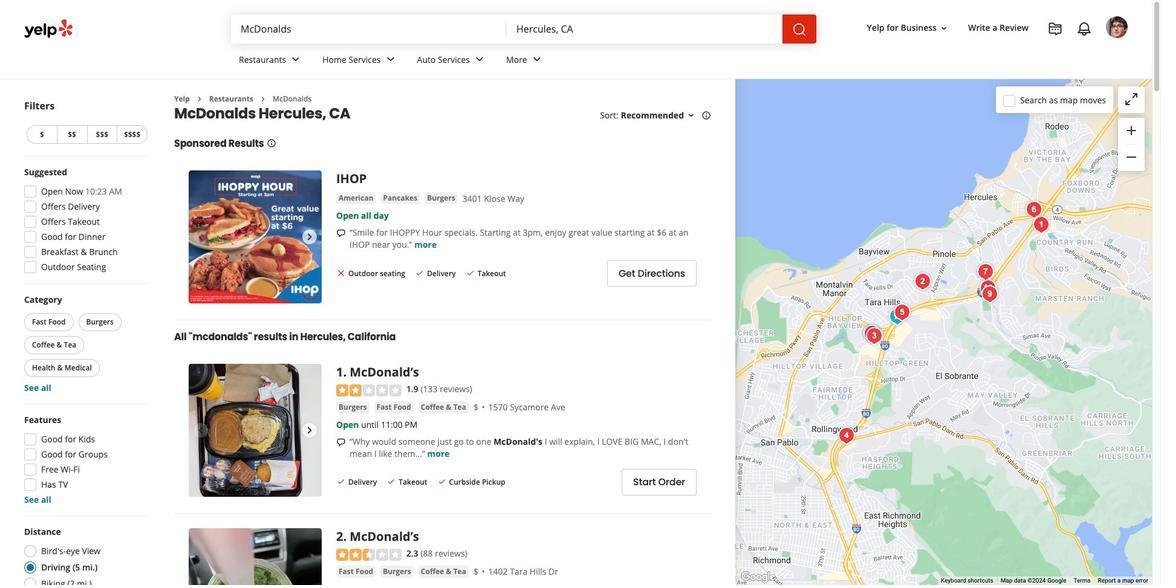 Task type: describe. For each thing, give the bounding box(es) containing it.
projects image
[[1048, 22, 1063, 36]]

ihop image
[[860, 321, 884, 346]]

google image
[[738, 570, 778, 585]]

james p. image
[[1106, 16, 1128, 38]]

the original red onion image
[[978, 282, 1002, 306]]

zoom in image
[[1124, 123, 1139, 138]]

map region
[[735, 79, 1152, 585]]

previous image
[[194, 424, 208, 438]]

previous image
[[194, 230, 208, 245]]

16 info v2 image
[[702, 111, 711, 120]]

none field things to do, nail salons, plumbers
[[231, 15, 507, 44]]

ihop image
[[860, 321, 884, 346]]

1 vertical spatial 16 chevron down v2 image
[[686, 111, 696, 120]]

2 24 chevron down v2 image from the left
[[383, 52, 398, 67]]

16 info v2 image
[[266, 139, 276, 148]]

notifications image
[[1077, 22, 1092, 36]]

16 speech v2 image for next image
[[336, 229, 346, 238]]

1 horizontal spatial 16 checkmark v2 image
[[415, 268, 425, 278]]

in-n-out burger image
[[890, 300, 914, 324]]

things to do, nail salons, plumbers search field
[[231, 15, 507, 44]]

2 horizontal spatial 16 checkmark v2 image
[[437, 477, 447, 487]]

1.9 star rating image
[[336, 385, 402, 397]]

next image
[[302, 424, 317, 438]]

applebee's grill + bar image
[[885, 305, 909, 329]]

expand map image
[[1124, 92, 1139, 106]]

16 chevron right v2 image
[[195, 94, 204, 104]]

2 slideshow element from the top
[[189, 364, 322, 497]]

2 24 chevron down v2 image from the left
[[530, 52, 544, 67]]



Task type: vqa. For each thing, say whether or not it's contained in the screenshot.
towing to the bottom
no



Task type: locate. For each thing, give the bounding box(es) containing it.
search image
[[792, 22, 807, 37]]

user actions element
[[857, 15, 1145, 90]]

1 vertical spatial slideshow element
[[189, 364, 322, 497]]

0 vertical spatial slideshow element
[[189, 171, 322, 304]]

2.3 star rating image
[[336, 549, 402, 561]]

1 slideshow element from the top
[[189, 171, 322, 304]]

1 none field from the left
[[231, 15, 507, 44]]

slideshow element
[[189, 171, 322, 304], [189, 364, 322, 497], [189, 529, 322, 585]]

2 16 speech v2 image from the top
[[336, 438, 346, 447]]

1 24 chevron down v2 image from the left
[[472, 52, 487, 67]]

16 speech v2 image right next image
[[336, 229, 346, 238]]

2 vertical spatial slideshow element
[[189, 529, 322, 585]]

0 horizontal spatial 16 chevron down v2 image
[[686, 111, 696, 120]]

24 chevron down v2 image
[[472, 52, 487, 67], [530, 52, 544, 67]]

16 speech v2 image right next icon
[[336, 438, 346, 447]]

1 vertical spatial 16 checkmark v2 image
[[387, 477, 396, 487]]

1 16 speech v2 image from the top
[[336, 229, 346, 238]]

jack in the box image
[[1022, 197, 1046, 222]]

1 horizontal spatial 16 checkmark v2 image
[[465, 268, 475, 278]]

five guys image
[[976, 276, 1000, 300]]

zoom out image
[[1124, 150, 1139, 165]]

the habit burger grill image
[[973, 260, 998, 284]]

None field
[[231, 15, 507, 44], [507, 15, 783, 44]]

1 vertical spatial 16 speech v2 image
[[336, 438, 346, 447]]

0 vertical spatial 16 checkmark v2 image
[[465, 268, 475, 278]]

16 checkmark v2 image
[[415, 268, 425, 278], [336, 477, 346, 487], [437, 477, 447, 487]]

1 horizontal spatial 16 chevron down v2 image
[[939, 23, 949, 33]]

mcdonald's image
[[1029, 213, 1053, 237], [911, 269, 935, 294], [862, 324, 886, 348], [834, 424, 859, 448]]

2 none field from the left
[[507, 15, 783, 44]]

1 horizontal spatial 24 chevron down v2 image
[[383, 52, 398, 67]]

0 horizontal spatial 24 chevron down v2 image
[[472, 52, 487, 67]]

16 speech v2 image
[[336, 229, 346, 238], [336, 438, 346, 447]]

0 vertical spatial 16 chevron down v2 image
[[939, 23, 949, 33]]

None search field
[[231, 15, 816, 44]]

1 24 chevron down v2 image from the left
[[289, 52, 303, 67]]

24 chevron down v2 image
[[289, 52, 303, 67], [383, 52, 398, 67]]

business categories element
[[229, 44, 1128, 79]]

16 chevron down v2 image inside user actions element
[[939, 23, 949, 33]]

next image
[[302, 230, 317, 245]]

option group
[[21, 526, 150, 585]]

16 checkmark v2 image
[[465, 268, 475, 278], [387, 477, 396, 487]]

1 horizontal spatial 24 chevron down v2 image
[[530, 52, 544, 67]]

address, neighborhood, city, state or zip search field
[[507, 15, 783, 44]]

0 horizontal spatial 24 chevron down v2 image
[[289, 52, 303, 67]]

16 speech v2 image for next icon
[[336, 438, 346, 447]]

group
[[1118, 118, 1145, 171], [21, 166, 150, 277], [22, 294, 150, 394], [21, 414, 150, 506]]

0 horizontal spatial 16 checkmark v2 image
[[336, 477, 346, 487]]

3 slideshow element from the top
[[189, 529, 322, 585]]

0 horizontal spatial 16 checkmark v2 image
[[387, 477, 396, 487]]

16 close v2 image
[[336, 268, 346, 278]]

none field address, neighborhood, city, state or zip
[[507, 15, 783, 44]]

0 vertical spatial 16 speech v2 image
[[336, 229, 346, 238]]

16 chevron right v2 image
[[258, 94, 268, 104]]

16 chevron down v2 image
[[939, 23, 949, 33], [686, 111, 696, 120]]



